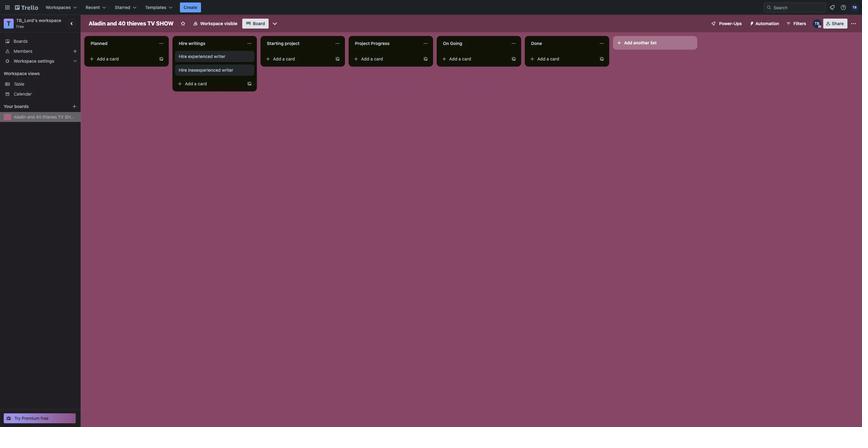 Task type: describe. For each thing, give the bounding box(es) containing it.
visible
[[224, 21, 238, 26]]

create from template… image for project progress
[[424, 57, 428, 61]]

your
[[4, 104, 13, 109]]

tv inside aladin and 40 thieves tv show text box
[[148, 20, 155, 27]]

hire inexexperienced writer link
[[179, 67, 251, 73]]

automation
[[756, 21, 780, 26]]

premium
[[22, 416, 39, 421]]

add a card button for project
[[263, 54, 333, 64]]

settings
[[38, 58, 54, 64]]

calendar
[[14, 91, 32, 97]]

tb_lord's
[[16, 18, 38, 23]]

experienced
[[188, 54, 213, 59]]

writer for hire inexexperienced writer
[[222, 67, 234, 73]]

power-
[[720, 21, 734, 26]]

workspace views
[[4, 71, 40, 76]]

writings
[[189, 41, 205, 46]]

card down "done" 'text box' at the right top of page
[[551, 56, 560, 61]]

add a card for project
[[361, 56, 383, 61]]

Hire writings text field
[[175, 39, 243, 48]]

add for planned
[[97, 56, 105, 61]]

On Going text field
[[440, 39, 508, 48]]

add a card down planned
[[97, 56, 119, 61]]

a down "done" 'text box' at the right top of page
[[547, 56, 550, 61]]

card for project
[[286, 56, 295, 61]]

tyler black (tylerblack44) image
[[852, 4, 859, 11]]

4 create from template… image from the left
[[600, 57, 605, 61]]

show inside text box
[[156, 20, 174, 27]]

board link
[[243, 19, 269, 29]]

1 vertical spatial aladin
[[14, 114, 26, 120]]

power-ups button
[[707, 19, 746, 29]]

hire experienced writer link
[[179, 53, 251, 60]]

hire writings
[[179, 41, 205, 46]]

a for project
[[371, 56, 373, 61]]

starting project
[[267, 41, 300, 46]]

aladin inside text box
[[89, 20, 106, 27]]

project
[[285, 41, 300, 46]]

Project Progress text field
[[351, 39, 420, 48]]

add board image
[[72, 104, 77, 109]]

workspace settings
[[14, 58, 54, 64]]

share button
[[824, 19, 848, 29]]

project
[[355, 41, 370, 46]]

a for starting
[[283, 56, 285, 61]]

aladin and 40 thieves tv show link
[[14, 114, 78, 120]]

starred button
[[111, 2, 140, 12]]

create
[[184, 5, 198, 10]]

workspaces button
[[42, 2, 81, 12]]

Planned text field
[[87, 39, 155, 48]]

progress
[[371, 41, 390, 46]]

members link
[[0, 46, 81, 56]]

calendar link
[[14, 91, 77, 97]]

filters
[[794, 21, 807, 26]]

workspace visible
[[200, 21, 238, 26]]

this member is an admin of this board. image
[[819, 25, 822, 28]]

add a card button for going
[[440, 54, 509, 64]]

add a card button down planned text box
[[87, 54, 156, 64]]

ups
[[734, 21, 743, 26]]

t
[[7, 20, 11, 27]]

boards
[[14, 104, 29, 109]]

primary element
[[0, 0, 863, 15]]

Starting project text field
[[263, 39, 332, 48]]

workspace for workspace views
[[4, 71, 27, 76]]

try
[[14, 416, 21, 421]]

workspace visible button
[[189, 19, 241, 29]]

star or unstar board image
[[181, 21, 186, 26]]

add a card for hire
[[185, 81, 207, 86]]

aladin and 40 thieves tv show inside text box
[[89, 20, 174, 27]]

table link
[[14, 81, 77, 87]]

on
[[443, 41, 449, 46]]

recent button
[[82, 2, 110, 12]]

card down planned text box
[[110, 56, 119, 61]]

workspace navigation collapse icon image
[[68, 19, 76, 28]]

add down "done"
[[538, 56, 546, 61]]

done
[[532, 41, 542, 46]]

your boards with 1 items element
[[4, 103, 63, 110]]

table
[[14, 81, 24, 87]]

add a card button for writings
[[175, 79, 245, 89]]

try premium free
[[14, 416, 49, 421]]

free
[[41, 416, 49, 421]]

list
[[651, 40, 657, 45]]



Task type: locate. For each thing, give the bounding box(es) containing it.
workspace inside popup button
[[14, 58, 37, 64]]

hire for hire experienced writer
[[179, 54, 187, 59]]

show menu image
[[851, 20, 858, 27]]

members
[[14, 48, 32, 54]]

and down the starred on the top left of the page
[[107, 20, 117, 27]]

a down going
[[459, 56, 461, 61]]

0 horizontal spatial show
[[65, 114, 78, 120]]

hire left writings in the top left of the page
[[179, 41, 187, 46]]

a for on
[[459, 56, 461, 61]]

card
[[110, 56, 119, 61], [286, 56, 295, 61], [374, 56, 383, 61], [462, 56, 472, 61], [551, 56, 560, 61], [198, 81, 207, 86]]

1 horizontal spatial show
[[156, 20, 174, 27]]

show
[[156, 20, 174, 27], [65, 114, 78, 120]]

3 hire from the top
[[179, 67, 187, 73]]

aladin
[[89, 20, 106, 27], [14, 114, 26, 120]]

add down planned
[[97, 56, 105, 61]]

1 horizontal spatial create from template… image
[[424, 57, 428, 61]]

1 vertical spatial create from template… image
[[247, 81, 252, 86]]

share
[[833, 21, 845, 26]]

add a card button for progress
[[351, 54, 421, 64]]

1 vertical spatial and
[[27, 114, 35, 120]]

add inside button
[[625, 40, 633, 45]]

0 horizontal spatial aladin
[[14, 114, 26, 120]]

tv down templates
[[148, 20, 155, 27]]

create button
[[180, 2, 201, 12]]

tv inside aladin and 40 thieves tv show link
[[58, 114, 64, 120]]

add down project
[[361, 56, 370, 61]]

tb_lord's workspace free
[[16, 18, 61, 29]]

0 vertical spatial aladin
[[89, 20, 106, 27]]

workspace down members
[[14, 58, 37, 64]]

1 create from template… image from the left
[[159, 57, 164, 61]]

recent
[[86, 5, 100, 10]]

writer inside hire inexexperienced writer link
[[222, 67, 234, 73]]

add for hire writings
[[185, 81, 193, 86]]

tb_lord's workspace link
[[16, 18, 61, 23]]

add left another
[[625, 40, 633, 45]]

t link
[[4, 19, 14, 29]]

writer
[[214, 54, 226, 59], [222, 67, 234, 73]]

3 create from template… image from the left
[[512, 57, 517, 61]]

1 vertical spatial tv
[[58, 114, 64, 120]]

project progress
[[355, 41, 390, 46]]

1 vertical spatial workspace
[[14, 58, 37, 64]]

1 vertical spatial aladin and 40 thieves tv show
[[14, 114, 78, 120]]

2 vertical spatial workspace
[[4, 71, 27, 76]]

tv down calendar link
[[58, 114, 64, 120]]

hire
[[179, 41, 187, 46], [179, 54, 187, 59], [179, 67, 187, 73]]

0 horizontal spatial and
[[27, 114, 35, 120]]

0 horizontal spatial 40
[[36, 114, 41, 120]]

workspace for workspace visible
[[200, 21, 223, 26]]

writer down hire experienced writer link
[[222, 67, 234, 73]]

boards
[[14, 39, 28, 44]]

1 horizontal spatial aladin
[[89, 20, 106, 27]]

1 hire from the top
[[179, 41, 187, 46]]

create from template… image for planned
[[159, 57, 164, 61]]

show down templates dropdown button
[[156, 20, 174, 27]]

and down your boards with 1 items element
[[27, 114, 35, 120]]

card down project
[[286, 56, 295, 61]]

1 horizontal spatial 40
[[118, 20, 126, 27]]

0 vertical spatial hire
[[179, 41, 187, 46]]

boards link
[[0, 36, 81, 46]]

2 vertical spatial hire
[[179, 67, 187, 73]]

and inside text box
[[107, 20, 117, 27]]

a
[[106, 56, 109, 61], [283, 56, 285, 61], [371, 56, 373, 61], [459, 56, 461, 61], [547, 56, 550, 61], [194, 81, 197, 86]]

1 horizontal spatial thieves
[[127, 20, 146, 27]]

thieves down starred popup button
[[127, 20, 146, 27]]

1 horizontal spatial aladin and 40 thieves tv show
[[89, 20, 174, 27]]

add for on going
[[450, 56, 458, 61]]

planned
[[91, 41, 108, 46]]

writer for hire experienced writer
[[214, 54, 226, 59]]

your boards
[[4, 104, 29, 109]]

try premium free button
[[4, 414, 76, 424]]

0 horizontal spatial tv
[[58, 114, 64, 120]]

aladin down boards at the top of the page
[[14, 114, 26, 120]]

views
[[28, 71, 40, 76]]

1 vertical spatial show
[[65, 114, 78, 120]]

workspace settings button
[[0, 56, 81, 66]]

add a card button down on going text field
[[440, 54, 509, 64]]

aladin down recent 'dropdown button'
[[89, 20, 106, 27]]

a down starting project
[[283, 56, 285, 61]]

add a card button down "hire inexexperienced writer"
[[175, 79, 245, 89]]

board
[[253, 21, 265, 26]]

templates
[[145, 5, 166, 10]]

templates button
[[141, 2, 176, 12]]

40
[[118, 20, 126, 27], [36, 114, 41, 120]]

card for writings
[[198, 81, 207, 86]]

a down planned
[[106, 56, 109, 61]]

create from template… image
[[159, 57, 164, 61], [335, 57, 340, 61], [512, 57, 517, 61], [600, 57, 605, 61]]

2 create from template… image from the left
[[335, 57, 340, 61]]

add another list
[[625, 40, 657, 45]]

add a card down inexexperienced
[[185, 81, 207, 86]]

add a card down "done"
[[538, 56, 560, 61]]

card for progress
[[374, 56, 383, 61]]

1 horizontal spatial tv
[[148, 20, 155, 27]]

automation button
[[748, 19, 784, 29]]

card down on going text field
[[462, 56, 472, 61]]

hire inexexperienced writer
[[179, 67, 234, 73]]

going
[[450, 41, 463, 46]]

hire down hire writings
[[179, 54, 187, 59]]

0 vertical spatial writer
[[214, 54, 226, 59]]

add down on going
[[450, 56, 458, 61]]

add another list button
[[614, 36, 698, 50]]

add a card button
[[87, 54, 156, 64], [263, 54, 333, 64], [351, 54, 421, 64], [440, 54, 509, 64], [528, 54, 597, 64], [175, 79, 245, 89]]

add down inexexperienced
[[185, 81, 193, 86]]

and
[[107, 20, 117, 27], [27, 114, 35, 120]]

hire for hire inexexperienced writer
[[179, 67, 187, 73]]

another
[[634, 40, 650, 45]]

1 horizontal spatial and
[[107, 20, 117, 27]]

workspace
[[200, 21, 223, 26], [14, 58, 37, 64], [4, 71, 27, 76]]

40 down your boards with 1 items element
[[36, 114, 41, 120]]

add for project progress
[[361, 56, 370, 61]]

create from template… image for hire writings
[[247, 81, 252, 86]]

workspace for workspace settings
[[14, 58, 37, 64]]

0 vertical spatial workspace
[[200, 21, 223, 26]]

Search field
[[772, 3, 827, 12]]

hire inside text box
[[179, 41, 187, 46]]

aladin and 40 thieves tv show
[[89, 20, 174, 27], [14, 114, 78, 120]]

on going
[[443, 41, 463, 46]]

add for starting project
[[273, 56, 281, 61]]

create from template… image
[[424, 57, 428, 61], [247, 81, 252, 86]]

filters button
[[785, 19, 809, 29]]

writer up hire inexexperienced writer link
[[214, 54, 226, 59]]

0 horizontal spatial aladin and 40 thieves tv show
[[14, 114, 78, 120]]

add a card
[[97, 56, 119, 61], [273, 56, 295, 61], [361, 56, 383, 61], [450, 56, 472, 61], [538, 56, 560, 61], [185, 81, 207, 86]]

0 vertical spatial aladin and 40 thieves tv show
[[89, 20, 174, 27]]

add a card down starting project
[[273, 56, 295, 61]]

card for going
[[462, 56, 472, 61]]

Done text field
[[528, 39, 596, 48]]

aladin and 40 thieves tv show down your boards with 1 items element
[[14, 114, 78, 120]]

open information menu image
[[841, 4, 847, 11]]

tv
[[148, 20, 155, 27], [58, 114, 64, 120]]

customize views image
[[272, 20, 278, 27]]

0 horizontal spatial thieves
[[43, 114, 57, 120]]

free
[[16, 24, 24, 29]]

a down project progress
[[371, 56, 373, 61]]

a for hire
[[194, 81, 197, 86]]

a down inexexperienced
[[194, 81, 197, 86]]

thieves down your boards with 1 items element
[[43, 114, 57, 120]]

40 down the starred on the top left of the page
[[118, 20, 126, 27]]

add a card button down the project progress text box
[[351, 54, 421, 64]]

writer inside hire experienced writer link
[[214, 54, 226, 59]]

thieves inside text box
[[127, 20, 146, 27]]

add
[[625, 40, 633, 45], [97, 56, 105, 61], [273, 56, 281, 61], [361, 56, 370, 61], [450, 56, 458, 61], [538, 56, 546, 61], [185, 81, 193, 86]]

0 vertical spatial show
[[156, 20, 174, 27]]

workspace inside button
[[200, 21, 223, 26]]

card down inexexperienced
[[198, 81, 207, 86]]

1 vertical spatial writer
[[222, 67, 234, 73]]

tb_lord (tylerblack44) image
[[813, 19, 822, 28]]

0 vertical spatial and
[[107, 20, 117, 27]]

add a card button down "done" 'text box' at the right top of page
[[528, 54, 597, 64]]

power-ups
[[720, 21, 743, 26]]

1 vertical spatial hire
[[179, 54, 187, 59]]

workspace
[[39, 18, 61, 23]]

0 vertical spatial 40
[[118, 20, 126, 27]]

back to home image
[[15, 2, 38, 12]]

0 vertical spatial thieves
[[127, 20, 146, 27]]

add a card down project progress
[[361, 56, 383, 61]]

inexexperienced
[[188, 67, 221, 73]]

starred
[[115, 5, 130, 10]]

create from template… image for on going
[[512, 57, 517, 61]]

hire for hire writings
[[179, 41, 187, 46]]

0 vertical spatial tv
[[148, 20, 155, 27]]

workspace left visible
[[200, 21, 223, 26]]

0 notifications image
[[829, 4, 837, 11]]

thieves
[[127, 20, 146, 27], [43, 114, 57, 120]]

40 inside text box
[[118, 20, 126, 27]]

add down starting
[[273, 56, 281, 61]]

hire experienced writer
[[179, 54, 226, 59]]

add a card button down starting project text field
[[263, 54, 333, 64]]

1 vertical spatial 40
[[36, 114, 41, 120]]

aladin and 40 thieves tv show down starred popup button
[[89, 20, 174, 27]]

0 horizontal spatial create from template… image
[[247, 81, 252, 86]]

Board name text field
[[86, 19, 177, 29]]

show down add board image
[[65, 114, 78, 120]]

2 hire from the top
[[179, 54, 187, 59]]

sm image
[[748, 19, 756, 27]]

card down progress
[[374, 56, 383, 61]]

hire left inexexperienced
[[179, 67, 187, 73]]

add a card for on
[[450, 56, 472, 61]]

add a card for starting
[[273, 56, 295, 61]]

workspace up table
[[4, 71, 27, 76]]

starting
[[267, 41, 284, 46]]

create from template… image for starting project
[[335, 57, 340, 61]]

workspaces
[[46, 5, 71, 10]]

search image
[[767, 5, 772, 10]]

0 vertical spatial create from template… image
[[424, 57, 428, 61]]

add a card down going
[[450, 56, 472, 61]]

1 vertical spatial thieves
[[43, 114, 57, 120]]



Task type: vqa. For each thing, say whether or not it's contained in the screenshot.
'power ups' icon
no



